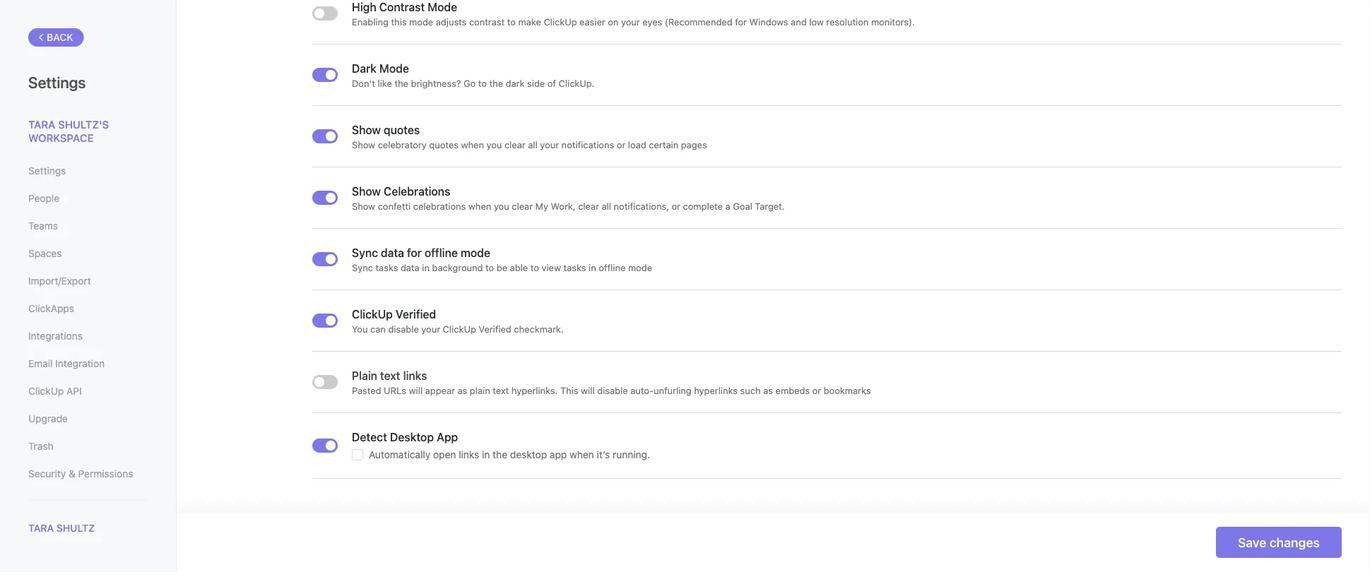 Task type: locate. For each thing, give the bounding box(es) containing it.
1 will from the left
[[409, 386, 423, 396]]

tasks
[[376, 263, 398, 273], [564, 263, 586, 273]]

checkmark.
[[514, 324, 564, 335]]

quotes right celebratory
[[429, 140, 459, 150]]

settings up people
[[28, 165, 66, 177]]

show up confetti
[[352, 185, 381, 198]]

disable right the can
[[388, 324, 419, 335]]

tara inside tara shultz's workspace
[[28, 118, 55, 130]]

1 vertical spatial tara
[[28, 523, 54, 534]]

when inside show celebrations show confetti celebrations when you clear my work, clear all notifications, or complete a goal target.
[[469, 201, 491, 212]]

3 show from the top
[[352, 185, 381, 198]]

easier
[[580, 17, 605, 27]]

monitors).
[[871, 17, 915, 27]]

adjusts
[[436, 17, 467, 27]]

0 horizontal spatial or
[[617, 140, 626, 150]]

it's
[[597, 449, 610, 461]]

tara left "shultz"
[[28, 523, 54, 534]]

data down confetti
[[381, 246, 404, 260]]

0 vertical spatial log
[[312, 510, 337, 527]]

0 vertical spatial mode
[[409, 17, 433, 27]]

0 horizontal spatial will
[[409, 386, 423, 396]]

2 tasks from the left
[[564, 263, 586, 273]]

all left notifications,
[[602, 201, 611, 212]]

0 horizontal spatial as
[[458, 386, 467, 396]]

1 tasks from the left
[[376, 263, 398, 273]]

1 horizontal spatial offline
[[599, 263, 626, 273]]

pages
[[681, 140, 707, 150]]

0 horizontal spatial out
[[341, 510, 362, 527]]

mode up like
[[380, 62, 409, 75]]

(recommended
[[665, 17, 733, 27]]

to right able
[[531, 263, 539, 273]]

all inside show quotes show celebratory quotes when you clear all your notifications or load certain pages
[[528, 140, 538, 150]]

2 horizontal spatial your
[[621, 17, 640, 27]]

my
[[535, 201, 548, 212]]

0 horizontal spatial verified
[[396, 308, 436, 321]]

0 horizontal spatial your
[[421, 324, 440, 335]]

as left plain
[[458, 386, 467, 396]]

eyes
[[643, 17, 662, 27]]

1 vertical spatial or
[[672, 201, 681, 212]]

can
[[370, 324, 386, 335]]

offline up background
[[425, 246, 458, 260]]

0 horizontal spatial for
[[407, 246, 422, 260]]

all left notifications
[[528, 140, 538, 150]]

tasks down confetti
[[376, 263, 398, 273]]

0 vertical spatial disable
[[388, 324, 419, 335]]

unfurling
[[654, 386, 692, 396]]

2 vertical spatial when
[[570, 449, 594, 461]]

links up the urls
[[403, 369, 427, 383]]

2 horizontal spatial or
[[812, 386, 821, 396]]

2 settings from the top
[[28, 165, 66, 177]]

0 horizontal spatial text
[[380, 369, 400, 383]]

links inside plain text links pasted urls will appear as plain text hyperlinks. this will disable auto-unfurling hyperlinks such as embeds or bookmarks
[[403, 369, 427, 383]]

1 horizontal spatial in
[[482, 449, 490, 461]]

0 vertical spatial out
[[341, 510, 362, 527]]

clickup up the can
[[352, 308, 393, 321]]

for left "windows"
[[735, 17, 747, 27]]

plain
[[470, 386, 490, 396]]

tara up the workspace
[[28, 118, 55, 130]]

0 vertical spatial you
[[487, 140, 502, 150]]

session
[[1309, 542, 1336, 552]]

1 vertical spatial settings
[[28, 165, 66, 177]]

in left background
[[422, 263, 430, 273]]

show left confetti
[[352, 201, 375, 212]]

verified down background
[[396, 308, 436, 321]]

like
[[378, 78, 392, 89]]

0 horizontal spatial tasks
[[376, 263, 398, 273]]

low
[[809, 17, 824, 27]]

will right the urls
[[409, 386, 423, 396]]

the left desktop
[[493, 449, 507, 461]]

clear
[[505, 140, 526, 150], [512, 201, 533, 212], [578, 201, 599, 212]]

or left load
[[617, 140, 626, 150]]

0 vertical spatial when
[[461, 140, 484, 150]]

you inside show quotes show celebratory quotes when you clear all your notifications or load certain pages
[[487, 140, 502, 150]]

contrast
[[469, 17, 505, 27]]

show left celebratory
[[352, 140, 375, 150]]

0 vertical spatial offline
[[425, 246, 458, 260]]

sync up you
[[352, 263, 373, 273]]

0 vertical spatial or
[[617, 140, 626, 150]]

urls
[[384, 386, 406, 396]]

your left notifications
[[540, 140, 559, 150]]

notifications
[[562, 140, 614, 150]]

0 vertical spatial quotes
[[384, 123, 420, 137]]

1 horizontal spatial or
[[672, 201, 681, 212]]

2 vertical spatial your
[[421, 324, 440, 335]]

4 show from the top
[[352, 201, 375, 212]]

clickup up the upgrade at left
[[28, 386, 64, 397]]

the
[[395, 78, 409, 89], [489, 78, 503, 89], [493, 449, 507, 461]]

1 vertical spatial mode
[[380, 62, 409, 75]]

for down confetti
[[407, 246, 422, 260]]

sync data for offline mode sync tasks data in background to be able to view tasks in offline mode
[[352, 246, 652, 273]]

clickup verified you can disable your clickup verified checkmark.
[[352, 308, 564, 335]]

desktop
[[510, 449, 547, 461]]

when right celebrations
[[469, 201, 491, 212]]

mode up adjusts at top
[[428, 0, 457, 14]]

goal
[[733, 201, 753, 212]]

as right such
[[763, 386, 773, 396]]

the right like
[[395, 78, 409, 89]]

in right 'open' on the bottom left of page
[[482, 449, 490, 461]]

out for sessions
[[341, 510, 362, 527]]

disable
[[388, 324, 419, 335], [597, 386, 628, 396]]

of
[[548, 78, 556, 89]]

clear for celebrations
[[512, 201, 533, 212]]

clickup api
[[28, 386, 82, 397]]

show up celebratory
[[352, 123, 381, 137]]

0 vertical spatial settings
[[28, 73, 86, 91]]

settings element
[[0, 0, 177, 572]]

mode right this
[[409, 17, 433, 27]]

1 vertical spatial text
[[493, 386, 509, 396]]

integration
[[55, 358, 105, 370]]

clickup right make
[[544, 17, 577, 27]]

when
[[461, 140, 484, 150], [469, 201, 491, 212], [570, 449, 594, 461]]

1 vertical spatial when
[[469, 201, 491, 212]]

1 vertical spatial out
[[1284, 542, 1296, 552]]

settings inside "link"
[[28, 165, 66, 177]]

dark mode don't like the brightness? go to the dark side of clickup.
[[352, 62, 595, 89]]

windows
[[750, 17, 788, 27]]

app
[[437, 431, 458, 444]]

links right 'open' on the bottom left of page
[[459, 449, 479, 461]]

clear right work, in the top of the page
[[578, 201, 599, 212]]

0 vertical spatial mode
[[428, 0, 457, 14]]

load
[[628, 140, 646, 150]]

0 vertical spatial for
[[735, 17, 747, 27]]

verified left checkmark.
[[479, 324, 512, 335]]

the inside the detect desktop app automatically open links in the desktop app when it's running.
[[493, 449, 507, 461]]

will right this
[[581, 386, 595, 396]]

to left make
[[507, 17, 516, 27]]

text up the urls
[[380, 369, 400, 383]]

0 vertical spatial your
[[621, 17, 640, 27]]

your right 'on'
[[621, 17, 640, 27]]

clear inside show quotes show celebratory quotes when you clear all your notifications or load certain pages
[[505, 140, 526, 150]]

tara shultz
[[28, 523, 95, 534]]

1 vertical spatial for
[[407, 246, 422, 260]]

out inside log out all session button
[[1284, 542, 1296, 552]]

you
[[352, 324, 368, 335]]

or right embeds
[[812, 386, 821, 396]]

make
[[518, 17, 541, 27]]

or inside show quotes show celebratory quotes when you clear all your notifications or load certain pages
[[617, 140, 626, 150]]

offline right view
[[599, 263, 626, 273]]

1 horizontal spatial your
[[540, 140, 559, 150]]

spaces
[[28, 248, 62, 259]]

when inside show quotes show celebratory quotes when you clear all your notifications or load certain pages
[[461, 140, 484, 150]]

email
[[28, 358, 53, 370]]

1 horizontal spatial mode
[[461, 246, 490, 260]]

for
[[735, 17, 747, 27], [407, 246, 422, 260]]

1 horizontal spatial tasks
[[564, 263, 586, 273]]

trash
[[28, 441, 54, 452]]

notifications,
[[614, 201, 669, 212]]

certain
[[649, 140, 679, 150]]

1 vertical spatial mode
[[461, 246, 490, 260]]

or left complete on the top of page
[[672, 201, 681, 212]]

you for celebrations
[[494, 201, 509, 212]]

0 horizontal spatial mode
[[409, 17, 433, 27]]

view
[[542, 263, 561, 273]]

2 vertical spatial mode
[[628, 263, 652, 273]]

all left session
[[1298, 542, 1307, 552]]

hyperlinks.
[[512, 386, 558, 396]]

hyperlinks
[[694, 386, 738, 396]]

sync
[[352, 246, 378, 260], [352, 263, 373, 273]]

clickup api link
[[28, 380, 148, 404]]

log inside button
[[1269, 542, 1282, 552]]

integrations
[[28, 330, 83, 342]]

disable left auto-
[[597, 386, 628, 396]]

1 as from the left
[[458, 386, 467, 396]]

1 vertical spatial disable
[[597, 386, 628, 396]]

0 vertical spatial tara
[[28, 118, 55, 130]]

settings link
[[28, 159, 148, 183]]

all
[[528, 140, 538, 150], [602, 201, 611, 212], [366, 510, 380, 527], [1298, 542, 1307, 552]]

data
[[381, 246, 404, 260], [401, 263, 420, 273]]

as
[[458, 386, 467, 396], [763, 386, 773, 396]]

1 sync from the top
[[352, 246, 378, 260]]

text right plain
[[493, 386, 509, 396]]

2 sync from the top
[[352, 263, 373, 273]]

sync down confetti
[[352, 246, 378, 260]]

0 horizontal spatial disable
[[388, 324, 419, 335]]

mode up background
[[461, 246, 490, 260]]

the left "dark"
[[489, 78, 503, 89]]

1 horizontal spatial mode
[[428, 0, 457, 14]]

when down go
[[461, 140, 484, 150]]

1 vertical spatial quotes
[[429, 140, 459, 150]]

when for quotes
[[461, 140, 484, 150]]

contrast
[[379, 0, 425, 14]]

links
[[403, 369, 427, 383], [459, 449, 479, 461]]

1 horizontal spatial log
[[1269, 542, 1282, 552]]

in right view
[[589, 263, 596, 273]]

clear left my
[[512, 201, 533, 212]]

1 tara from the top
[[28, 118, 55, 130]]

0 horizontal spatial mode
[[380, 62, 409, 75]]

text
[[380, 369, 400, 383], [493, 386, 509, 396]]

to right go
[[478, 78, 487, 89]]

tara
[[28, 118, 55, 130], [28, 523, 54, 534]]

1 horizontal spatial for
[[735, 17, 747, 27]]

security & permissions link
[[28, 462, 148, 486]]

mode
[[428, 0, 457, 14], [380, 62, 409, 75]]

0 horizontal spatial in
[[422, 263, 430, 273]]

0 horizontal spatial log
[[312, 510, 337, 527]]

clear for quotes
[[505, 140, 526, 150]]

your inside clickup verified you can disable your clickup verified checkmark.
[[421, 324, 440, 335]]

a
[[726, 201, 731, 212]]

mode down notifications,
[[628, 263, 652, 273]]

1 horizontal spatial links
[[459, 449, 479, 461]]

1 horizontal spatial will
[[581, 386, 595, 396]]

1 vertical spatial you
[[494, 201, 509, 212]]

settings down back link
[[28, 73, 86, 91]]

clear down "dark"
[[505, 140, 526, 150]]

log
[[312, 510, 337, 527], [1269, 542, 1282, 552]]

mode inside high contrast mode enabling this mode adjusts contrast to make clickup easier on your eyes (recommended for windows and low resolution monitors).
[[428, 0, 457, 14]]

2 vertical spatial or
[[812, 386, 821, 396]]

1 vertical spatial log
[[1269, 542, 1282, 552]]

2 tara from the top
[[28, 523, 54, 534]]

0 vertical spatial sync
[[352, 246, 378, 260]]

go
[[464, 78, 476, 89]]

clickup.
[[559, 78, 595, 89]]

0 horizontal spatial links
[[403, 369, 427, 383]]

out
[[341, 510, 362, 527], [1284, 542, 1296, 552]]

1 vertical spatial verified
[[479, 324, 512, 335]]

links inside the detect desktop app automatically open links in the desktop app when it's running.
[[459, 449, 479, 461]]

0 vertical spatial links
[[403, 369, 427, 383]]

1 vertical spatial offline
[[599, 263, 626, 273]]

clickup
[[544, 17, 577, 27], [352, 308, 393, 321], [443, 324, 476, 335], [28, 386, 64, 397]]

quotes up celebratory
[[384, 123, 420, 137]]

your right the can
[[421, 324, 440, 335]]

data left background
[[401, 263, 420, 273]]

log for log out all sessions
[[312, 510, 337, 527]]

1 vertical spatial links
[[459, 449, 479, 461]]

automatically
[[369, 449, 431, 461]]

1 vertical spatial your
[[540, 140, 559, 150]]

when left 'it's' at the left of the page
[[570, 449, 594, 461]]

show celebrations show confetti celebrations when you clear my work, clear all notifications, or complete a goal target.
[[352, 185, 785, 212]]

shultz's
[[58, 118, 109, 130]]

don't
[[352, 78, 375, 89]]

0 vertical spatial verified
[[396, 308, 436, 321]]

mode inside dark mode don't like the brightness? go to the dark side of clickup.
[[380, 62, 409, 75]]

you inside show celebrations show confetti celebrations when you clear my work, clear all notifications, or complete a goal target.
[[494, 201, 509, 212]]

1 horizontal spatial out
[[1284, 542, 1296, 552]]

tasks right view
[[564, 263, 586, 273]]

1 vertical spatial sync
[[352, 263, 373, 273]]

1 horizontal spatial disable
[[597, 386, 628, 396]]

1 horizontal spatial as
[[763, 386, 773, 396]]



Task type: vqa. For each thing, say whether or not it's contained in the screenshot.


Task type: describe. For each thing, give the bounding box(es) containing it.
2 horizontal spatial mode
[[628, 263, 652, 273]]

security & permissions
[[28, 468, 133, 480]]

log out all session
[[1269, 542, 1336, 552]]

embeds
[[776, 386, 810, 396]]

be
[[497, 263, 507, 273]]

people link
[[28, 187, 148, 211]]

on
[[608, 17, 619, 27]]

dark
[[506, 78, 525, 89]]

detect desktop app automatically open links in the desktop app when it's running.
[[352, 431, 650, 461]]

save changes
[[1238, 535, 1320, 550]]

celebrations
[[413, 201, 466, 212]]

all inside button
[[1298, 542, 1307, 552]]

work,
[[551, 201, 576, 212]]

app
[[550, 449, 567, 461]]

0 vertical spatial text
[[380, 369, 400, 383]]

for inside high contrast mode enabling this mode adjusts contrast to make clickup easier on your eyes (recommended for windows and low resolution monitors).
[[735, 17, 747, 27]]

email integration link
[[28, 352, 148, 376]]

disable inside plain text links pasted urls will appear as plain text hyperlinks. this will disable auto-unfurling hyperlinks such as embeds or bookmarks
[[597, 386, 628, 396]]

brightness?
[[411, 78, 461, 89]]

mode inside high contrast mode enabling this mode adjusts contrast to make clickup easier on your eyes (recommended for windows and low resolution monitors).
[[409, 17, 433, 27]]

to inside high contrast mode enabling this mode adjusts contrast to make clickup easier on your eyes (recommended for windows and low resolution monitors).
[[507, 17, 516, 27]]

spaces link
[[28, 242, 148, 266]]

this
[[391, 17, 407, 27]]

show quotes show celebratory quotes when you clear all your notifications or load certain pages
[[352, 123, 707, 150]]

detect
[[352, 431, 387, 444]]

target.
[[755, 201, 785, 212]]

you for quotes
[[487, 140, 502, 150]]

disable inside clickup verified you can disable your clickup verified checkmark.
[[388, 324, 419, 335]]

plain
[[352, 369, 377, 383]]

when inside the detect desktop app automatically open links in the desktop app when it's running.
[[570, 449, 594, 461]]

your inside show quotes show celebratory quotes when you clear all your notifications or load certain pages
[[540, 140, 559, 150]]

auto-
[[631, 386, 654, 396]]

1 show from the top
[[352, 123, 381, 137]]

clickup inside "settings" element
[[28, 386, 64, 397]]

tara for tara shultz
[[28, 523, 54, 534]]

able
[[510, 263, 528, 273]]

side
[[527, 78, 545, 89]]

log out all session button
[[1263, 536, 1342, 558]]

enabling
[[352, 17, 389, 27]]

to inside dark mode don't like the brightness? go to the dark side of clickup.
[[478, 78, 487, 89]]

tara for tara shultz's workspace
[[28, 118, 55, 130]]

changes
[[1270, 535, 1320, 550]]

celebratory
[[378, 140, 427, 150]]

2 horizontal spatial in
[[589, 263, 596, 273]]

1 horizontal spatial verified
[[479, 324, 512, 335]]

open
[[433, 449, 456, 461]]

log out all sessions
[[312, 510, 442, 527]]

import/export
[[28, 275, 91, 287]]

1 settings from the top
[[28, 73, 86, 91]]

pasted
[[352, 386, 381, 396]]

back
[[47, 31, 73, 43]]

or inside plain text links pasted urls will appear as plain text hyperlinks. this will disable auto-unfurling hyperlinks such as embeds or bookmarks
[[812, 386, 821, 396]]

save
[[1238, 535, 1267, 550]]

permissions
[[78, 468, 133, 480]]

your inside high contrast mode enabling this mode adjusts contrast to make clickup easier on your eyes (recommended for windows and low resolution monitors).
[[621, 17, 640, 27]]

teams link
[[28, 214, 148, 238]]

confetti
[[378, 201, 411, 212]]

1 vertical spatial data
[[401, 263, 420, 273]]

dark
[[352, 62, 377, 75]]

clickup down background
[[443, 324, 476, 335]]

complete
[[683, 201, 723, 212]]

&
[[69, 468, 75, 480]]

2 will from the left
[[581, 386, 595, 396]]

appear
[[425, 386, 455, 396]]

celebrations
[[384, 185, 450, 198]]

out for session
[[1284, 542, 1296, 552]]

high
[[352, 0, 376, 14]]

trash link
[[28, 435, 148, 459]]

2 as from the left
[[763, 386, 773, 396]]

people
[[28, 193, 59, 204]]

upgrade
[[28, 413, 68, 425]]

0 horizontal spatial offline
[[425, 246, 458, 260]]

in inside the detect desktop app automatically open links in the desktop app when it's running.
[[482, 449, 490, 461]]

save changes button
[[1216, 527, 1342, 558]]

email integration
[[28, 358, 105, 370]]

high contrast mode enabling this mode adjusts contrast to make clickup easier on your eyes (recommended for windows and low resolution monitors).
[[352, 0, 915, 27]]

0 vertical spatial data
[[381, 246, 404, 260]]

desktop
[[390, 431, 434, 444]]

when for celebrations
[[469, 201, 491, 212]]

1 horizontal spatial text
[[493, 386, 509, 396]]

integrations link
[[28, 324, 148, 348]]

2 show from the top
[[352, 140, 375, 150]]

running.
[[613, 449, 650, 461]]

for inside sync data for offline mode sync tasks data in background to be able to view tasks in offline mode
[[407, 246, 422, 260]]

or inside show celebrations show confetti celebrations when you clear my work, clear all notifications, or complete a goal target.
[[672, 201, 681, 212]]

log for log out all session
[[1269, 542, 1282, 552]]

sessions
[[384, 510, 442, 527]]

plain text links pasted urls will appear as plain text hyperlinks. this will disable auto-unfurling hyperlinks such as embeds or bookmarks
[[352, 369, 871, 396]]

to left be
[[486, 263, 494, 273]]

background
[[432, 263, 483, 273]]

bookmarks
[[824, 386, 871, 396]]

clickapps link
[[28, 297, 148, 321]]

1 horizontal spatial quotes
[[429, 140, 459, 150]]

security
[[28, 468, 66, 480]]

0 horizontal spatial quotes
[[384, 123, 420, 137]]

clickup inside high contrast mode enabling this mode adjusts contrast to make clickup easier on your eyes (recommended for windows and low resolution monitors).
[[544, 17, 577, 27]]

and
[[791, 17, 807, 27]]

workspace
[[28, 132, 94, 144]]

all inside show celebrations show confetti celebrations when you clear my work, clear all notifications, or complete a goal target.
[[602, 201, 611, 212]]

teams
[[28, 220, 58, 232]]

clickapps
[[28, 303, 74, 314]]

shultz
[[56, 523, 95, 534]]

resolution
[[826, 17, 869, 27]]

import/export link
[[28, 269, 148, 293]]

such
[[740, 386, 761, 396]]

all left sessions
[[366, 510, 380, 527]]



